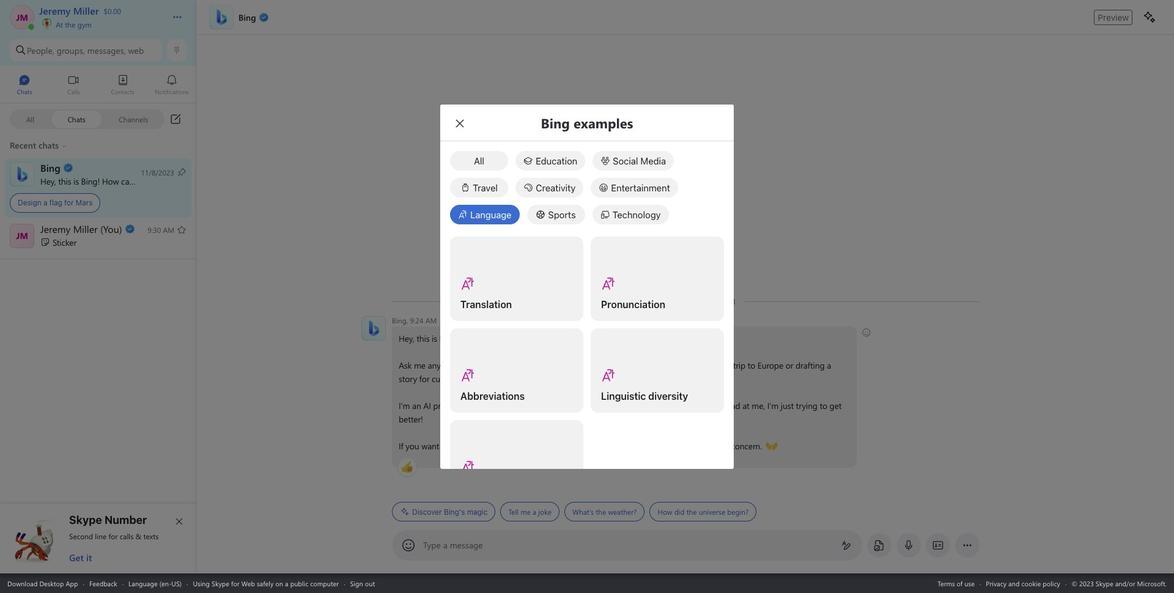 Task type: vqa. For each thing, say whether or not it's contained in the screenshot.
bell
no



Task type: describe. For each thing, give the bounding box(es) containing it.
or
[[786, 360, 794, 371]]

me right give
[[634, 441, 645, 452]]

did
[[675, 507, 685, 517]]

discover bing's magic
[[412, 508, 488, 517]]

help
[[141, 175, 157, 187]]

what's
[[573, 507, 594, 517]]

i inside "ask me any type of question, like finding vegan restaurants in cambridge, itinerary for your trip to europe or drafting a story for curious kids. in groups, remember to mention me with @bing. i'm an ai preview, so i'm still learning. sometimes i might say something weird. don't get mad at me, i'm just trying to get better! if you want to start over, type"
[[581, 400, 583, 412]]

tell me a joke
[[509, 507, 552, 517]]

ask
[[399, 360, 412, 371]]

us)
[[172, 579, 182, 588]]

kids.
[[461, 373, 477, 385]]

how inside button
[[658, 507, 673, 517]]

1 vertical spatial just
[[685, 441, 698, 452]]

for inside skype number element
[[109, 532, 118, 541]]

0 horizontal spatial you
[[159, 175, 172, 187]]

social media
[[613, 155, 666, 166]]

trying
[[796, 400, 818, 412]]

language for language
[[471, 209, 512, 220]]

skype number element
[[10, 514, 187, 564]]

get it
[[69, 552, 92, 564]]

concern.
[[732, 441, 762, 452]]

drafting
[[796, 360, 825, 371]]

sometimes
[[537, 400, 578, 412]]

say
[[609, 400, 621, 412]]

tell
[[509, 507, 519, 517]]

in
[[479, 373, 486, 385]]

number
[[105, 514, 147, 527]]

trip
[[733, 360, 746, 371]]

people,
[[27, 44, 54, 56]]

if
[[399, 441, 404, 452]]

start
[[452, 441, 468, 452]]

with
[[615, 373, 630, 385]]

the inside button
[[687, 507, 697, 517]]

sign out
[[350, 579, 375, 588]]

sign out link
[[350, 579, 375, 588]]

out
[[365, 579, 375, 588]]

preview,
[[433, 400, 463, 412]]

report
[[700, 441, 723, 452]]

for right story
[[419, 373, 430, 385]]

linguistic
[[601, 391, 646, 402]]

line
[[95, 532, 107, 541]]

get
[[69, 552, 84, 564]]

if
[[564, 441, 568, 452]]

like
[[507, 360, 519, 371]]

using skype for web safely on a public computer link
[[193, 579, 339, 588]]

1 horizontal spatial skype
[[212, 579, 229, 588]]

second
[[69, 532, 93, 541]]

tell me a joke button
[[501, 502, 560, 522]]

what's the weather? button
[[565, 502, 645, 522]]

this for hey, this is bing
[[417, 333, 430, 344]]

public
[[290, 579, 309, 588]]

at
[[56, 20, 63, 29]]

hey, for hey, this is bing
[[399, 333, 415, 344]]

education
[[536, 155, 578, 166]]

sports
[[549, 209, 576, 220]]

1 i'm from the left
[[399, 400, 410, 412]]

(en-
[[159, 579, 172, 588]]

channels
[[119, 114, 148, 124]]

of inside "ask me any type of question, like finding vegan restaurants in cambridge, itinerary for your trip to europe or drafting a story for curious kids. in groups, remember to mention me with @bing. i'm an ai preview, so i'm still learning. sometimes i might say something weird. don't get mad at me, i'm just trying to get better! if you want to start over, type"
[[462, 360, 469, 371]]

technology
[[613, 209, 661, 220]]

1 vertical spatial all
[[474, 155, 485, 166]]

a right report
[[725, 441, 729, 452]]

question,
[[471, 360, 505, 371]]

for left web
[[231, 579, 240, 588]]

joke
[[539, 507, 552, 517]]

Type a message text field
[[424, 540, 832, 552]]

me,
[[752, 400, 765, 412]]

so
[[465, 400, 474, 412]]

0 horizontal spatial skype
[[69, 514, 102, 527]]

@bing.
[[633, 373, 659, 385]]

download
[[7, 579, 38, 588]]

feedback link
[[89, 579, 117, 588]]

ai
[[424, 400, 431, 412]]

bing for hey, this is bing
[[440, 333, 457, 344]]

is for hey, this is bing
[[432, 333, 437, 344]]

to right trying
[[820, 400, 828, 412]]

chats
[[68, 114, 86, 124]]

feedback,
[[647, 441, 683, 452]]

don't
[[688, 400, 708, 412]]

am
[[426, 316, 437, 326]]

people, groups, messages, web
[[27, 44, 144, 56]]

skype number
[[69, 514, 147, 527]]

europe
[[758, 360, 784, 371]]

!
[[98, 175, 100, 187]]

people, groups, messages, web button
[[10, 39, 162, 61]]

messages,
[[87, 44, 126, 56]]

media
[[641, 155, 666, 166]]

this for hey, this is bing ! how can i help you today?
[[58, 175, 71, 187]]

0 horizontal spatial how
[[102, 175, 119, 187]]

a right "type"
[[443, 540, 448, 551]]

mad
[[724, 400, 741, 412]]

on
[[276, 579, 283, 588]]

(smileeyes)
[[561, 332, 602, 344]]

at
[[743, 400, 750, 412]]

mars
[[76, 198, 93, 207]]

to left 'start'
[[442, 441, 449, 452]]

gym
[[77, 20, 92, 29]]

1 horizontal spatial of
[[957, 579, 963, 588]]

a inside tell me a joke button
[[533, 507, 537, 517]]

type
[[423, 540, 441, 551]]

. and if you want to give me feedback, just report a concern.
[[542, 441, 765, 452]]

what's the weather?
[[573, 507, 637, 517]]

calls
[[120, 532, 134, 541]]

download desktop app
[[7, 579, 78, 588]]

me left with
[[601, 373, 613, 385]]

sign
[[350, 579, 363, 588]]

your
[[715, 360, 731, 371]]

privacy and cookie policy link
[[987, 579, 1061, 588]]



Task type: locate. For each thing, give the bounding box(es) containing it.
give
[[616, 441, 631, 452]]

0 vertical spatial groups,
[[57, 44, 85, 56]]

2 want from the left
[[586, 441, 604, 452]]

bing for hey, this is bing ! how can i help you today?
[[81, 175, 98, 187]]

me left any
[[414, 360, 426, 371]]

0 horizontal spatial the
[[65, 20, 75, 29]]

0 horizontal spatial i'm
[[399, 400, 410, 412]]

1 horizontal spatial language
[[471, 209, 512, 220]]

mention
[[568, 373, 599, 385]]

0 horizontal spatial is
[[73, 175, 79, 187]]

just left report
[[685, 441, 698, 452]]

of up "kids."
[[462, 360, 469, 371]]

flag
[[49, 198, 62, 207]]

feedback
[[89, 579, 117, 588]]

0 horizontal spatial groups,
[[57, 44, 85, 56]]

can
[[121, 175, 134, 187]]

i'm left an on the left bottom
[[399, 400, 410, 412]]

abbreviations
[[461, 391, 525, 402]]

0 vertical spatial how
[[102, 175, 119, 187]]

is left !
[[73, 175, 79, 187]]

you
[[159, 175, 172, 187], [406, 441, 419, 452], [570, 441, 584, 452]]

1 vertical spatial type
[[490, 441, 506, 452]]

0 vertical spatial is
[[73, 175, 79, 187]]

download desktop app link
[[7, 579, 78, 588]]

hey, up design a flag for mars
[[40, 175, 56, 187]]

0 horizontal spatial get
[[710, 400, 722, 412]]

this up flag
[[58, 175, 71, 187]]

use
[[965, 579, 975, 588]]

any
[[428, 360, 441, 371]]

1 horizontal spatial hey,
[[399, 333, 415, 344]]

at the gym button
[[39, 17, 160, 29]]

this down "9:24"
[[417, 333, 430, 344]]

better!
[[399, 414, 423, 425]]

the right did at the bottom
[[687, 507, 697, 517]]

0 vertical spatial language
[[471, 209, 512, 220]]

0 vertical spatial bing
[[81, 175, 98, 187]]

1 horizontal spatial type
[[490, 441, 506, 452]]

0 vertical spatial skype
[[69, 514, 102, 527]]

cookie
[[1022, 579, 1042, 588]]

magic
[[467, 508, 488, 517]]

2 horizontal spatial i'm
[[768, 400, 779, 412]]

texts
[[143, 532, 159, 541]]

hey, this is bing
[[399, 333, 457, 344]]

something
[[623, 400, 662, 412]]

desktop
[[39, 579, 64, 588]]

(openhands)
[[766, 440, 812, 452]]

i'm right me,
[[768, 400, 779, 412]]

0 horizontal spatial hey,
[[40, 175, 56, 187]]

1 vertical spatial skype
[[212, 579, 229, 588]]

tab list
[[0, 69, 196, 103]]

0 horizontal spatial want
[[422, 441, 440, 452]]

all
[[26, 114, 34, 124], [474, 155, 485, 166]]

weather?
[[608, 507, 637, 517]]

universe
[[699, 507, 726, 517]]

the for what's
[[596, 507, 606, 517]]

weird.
[[664, 400, 686, 412]]

get
[[710, 400, 722, 412], [830, 400, 842, 412]]

groups,
[[57, 44, 85, 56], [488, 373, 516, 385]]

translation
[[461, 299, 512, 310]]

want left give
[[586, 441, 604, 452]]

0 vertical spatial of
[[462, 360, 469, 371]]

entertainment
[[611, 182, 670, 193]]

is down am
[[432, 333, 437, 344]]

design
[[18, 198, 41, 207]]

ask me any type of question, like finding vegan restaurants in cambridge, itinerary for your trip to europe or drafting a story for curious kids. in groups, remember to mention me with @bing. i'm an ai preview, so i'm still learning. sometimes i might say something weird. don't get mad at me, i'm just trying to get better! if you want to start over, type
[[399, 360, 844, 452]]

1 horizontal spatial want
[[586, 441, 604, 452]]

me inside button
[[521, 507, 531, 517]]

sticker
[[53, 236, 77, 248]]

how
[[102, 175, 119, 187], [658, 507, 673, 517]]

pronunciation
[[601, 299, 666, 310]]

1 horizontal spatial get
[[830, 400, 842, 412]]

you inside "ask me any type of question, like finding vegan restaurants in cambridge, itinerary for your trip to europe or drafting a story for curious kids. in groups, remember to mention me with @bing. i'm an ai preview, so i'm still learning. sometimes i might say something weird. don't get mad at me, i'm just trying to get better! if you want to start over, type"
[[406, 441, 419, 452]]

language for language (en-us)
[[129, 579, 158, 588]]

and
[[1009, 579, 1020, 588]]

bing up any
[[440, 333, 457, 344]]

1 vertical spatial is
[[432, 333, 437, 344]]

1 vertical spatial hey,
[[399, 333, 415, 344]]

language (en-us)
[[129, 579, 182, 588]]

linguistic diversity
[[601, 391, 689, 402]]

this
[[58, 175, 71, 187], [417, 333, 430, 344]]

0 vertical spatial this
[[58, 175, 71, 187]]

hey, this is bing ! how can i help you today?
[[40, 175, 201, 187]]

all left chats
[[26, 114, 34, 124]]

at the gym
[[54, 20, 92, 29]]

the
[[65, 20, 75, 29], [596, 507, 606, 517], [687, 507, 697, 517]]

terms of use
[[938, 579, 975, 588]]

web
[[128, 44, 144, 56]]

for right flag
[[64, 198, 74, 207]]

a right on
[[285, 579, 289, 588]]

2 horizontal spatial you
[[570, 441, 584, 452]]

0 horizontal spatial just
[[685, 441, 698, 452]]

1 horizontal spatial this
[[417, 333, 430, 344]]

0 horizontal spatial this
[[58, 175, 71, 187]]

just left trying
[[781, 400, 794, 412]]

language down 'travel'
[[471, 209, 512, 220]]

message
[[450, 540, 483, 551]]

2 i'm from the left
[[476, 400, 487, 412]]

a left joke
[[533, 507, 537, 517]]

0 vertical spatial i
[[136, 175, 138, 187]]

a inside "ask me any type of question, like finding vegan restaurants in cambridge, itinerary for your trip to europe or drafting a story for curious kids. in groups, remember to mention me with @bing. i'm an ai preview, so i'm still learning. sometimes i might say something weird. don't get mad at me, i'm just trying to get better! if you want to start over, type"
[[827, 360, 832, 371]]

diversity
[[649, 391, 689, 402]]

all up 'travel'
[[474, 155, 485, 166]]

a left flag
[[43, 198, 47, 207]]

for
[[64, 198, 74, 207], [702, 360, 712, 371], [419, 373, 430, 385], [109, 532, 118, 541], [231, 579, 240, 588]]

how right !
[[102, 175, 119, 187]]

how left did at the bottom
[[658, 507, 673, 517]]

0 horizontal spatial all
[[26, 114, 34, 124]]

today?
[[175, 175, 199, 187]]

policy
[[1043, 579, 1061, 588]]

hey, for hey, this is bing ! how can i help you today?
[[40, 175, 56, 187]]

terms of use link
[[938, 579, 975, 588]]

might
[[585, 400, 607, 412]]

0 vertical spatial type
[[443, 360, 459, 371]]

1 horizontal spatial groups,
[[488, 373, 516, 385]]

i'm right the so at the left of the page
[[476, 400, 487, 412]]

1 horizontal spatial how
[[658, 507, 673, 517]]

remember
[[518, 373, 556, 385]]

the right what's
[[596, 507, 606, 517]]

finding
[[521, 360, 547, 371]]

is for hey, this is bing ! how can i help you today?
[[73, 175, 79, 187]]

creativity
[[536, 182, 576, 193]]

just inside "ask me any type of question, like finding vegan restaurants in cambridge, itinerary for your trip to europe or drafting a story for curious kids. in groups, remember to mention me with @bing. i'm an ai preview, so i'm still learning. sometimes i might say something weird. don't get mad at me, i'm just trying to get better! if you want to start over, type"
[[781, 400, 794, 412]]

1 horizontal spatial i
[[581, 400, 583, 412]]

cambridge,
[[625, 360, 668, 371]]

2 horizontal spatial the
[[687, 507, 697, 517]]

1 horizontal spatial bing
[[440, 333, 457, 344]]

in
[[616, 360, 623, 371]]

1 want from the left
[[422, 441, 440, 452]]

2 get from the left
[[830, 400, 842, 412]]

groups, inside "ask me any type of question, like finding vegan restaurants in cambridge, itinerary for your trip to europe or drafting a story for curious kids. in groups, remember to mention me with @bing. i'm an ai preview, so i'm still learning. sometimes i might say something weird. don't get mad at me, i'm just trying to get better! if you want to start over, type"
[[488, 373, 516, 385]]

0 vertical spatial hey,
[[40, 175, 56, 187]]

just
[[781, 400, 794, 412], [685, 441, 698, 452]]

to
[[748, 360, 756, 371], [558, 373, 566, 385], [820, 400, 828, 412], [442, 441, 449, 452], [606, 441, 614, 452]]

i left might
[[581, 400, 583, 412]]

for left your on the right bottom of page
[[702, 360, 712, 371]]

skype right using
[[212, 579, 229, 588]]

0 horizontal spatial bing
[[81, 175, 98, 187]]

1 horizontal spatial the
[[596, 507, 606, 517]]

1 horizontal spatial you
[[406, 441, 419, 452]]

1 vertical spatial of
[[957, 579, 963, 588]]

a right drafting
[[827, 360, 832, 371]]

to down vegan in the left bottom of the page
[[558, 373, 566, 385]]

groups, down like
[[488, 373, 516, 385]]

itinerary
[[670, 360, 700, 371]]

language left (en-
[[129, 579, 158, 588]]

and
[[546, 441, 561, 452]]

groups, inside the people, groups, messages, web button
[[57, 44, 85, 56]]

terms
[[938, 579, 955, 588]]

bing, 9:24 am
[[392, 316, 437, 326]]

1 vertical spatial bing
[[440, 333, 457, 344]]

to left give
[[606, 441, 614, 452]]

&
[[136, 532, 141, 541]]

type up curious
[[443, 360, 459, 371]]

1 horizontal spatial just
[[781, 400, 794, 412]]

1 vertical spatial language
[[129, 579, 158, 588]]

begin?
[[728, 507, 749, 517]]

0 vertical spatial all
[[26, 114, 34, 124]]

3 i'm from the left
[[768, 400, 779, 412]]

i
[[136, 175, 138, 187], [581, 400, 583, 412]]

0 horizontal spatial language
[[129, 579, 158, 588]]

0 vertical spatial just
[[781, 400, 794, 412]]

bing,
[[392, 316, 408, 326]]

an
[[412, 400, 421, 412]]

1 vertical spatial this
[[417, 333, 430, 344]]

skype up second
[[69, 514, 102, 527]]

0 horizontal spatial of
[[462, 360, 469, 371]]

1 horizontal spatial all
[[474, 155, 485, 166]]

the for at
[[65, 20, 75, 29]]

1 get from the left
[[710, 400, 722, 412]]

of left use
[[957, 579, 963, 588]]

to right trip
[[748, 360, 756, 371]]

for right line
[[109, 532, 118, 541]]

.
[[542, 441, 544, 452]]

get left mad on the right of the page
[[710, 400, 722, 412]]

i right can
[[136, 175, 138, 187]]

me right the tell
[[521, 507, 531, 517]]

hey, down bing,
[[399, 333, 415, 344]]

travel
[[473, 182, 498, 193]]

want inside "ask me any type of question, like finding vegan restaurants in cambridge, itinerary for your trip to europe or drafting a story for curious kids. in groups, remember to mention me with @bing. i'm an ai preview, so i'm still learning. sometimes i might say something weird. don't get mad at me, i'm just trying to get better! if you want to start over, type"
[[422, 441, 440, 452]]

bing up mars
[[81, 175, 98, 187]]

want left 'start'
[[422, 441, 440, 452]]

groups, down at the gym
[[57, 44, 85, 56]]

computer
[[310, 579, 339, 588]]

language (en-us) link
[[129, 579, 182, 588]]

0 horizontal spatial type
[[443, 360, 459, 371]]

privacy
[[987, 579, 1007, 588]]

design a flag for mars
[[18, 198, 93, 207]]

get right trying
[[830, 400, 842, 412]]

a
[[43, 198, 47, 207], [827, 360, 832, 371], [725, 441, 729, 452], [533, 507, 537, 517], [443, 540, 448, 551], [285, 579, 289, 588]]

0 horizontal spatial i
[[136, 175, 138, 187]]

1 vertical spatial how
[[658, 507, 673, 517]]

type right the over,
[[490, 441, 506, 452]]

1 vertical spatial groups,
[[488, 373, 516, 385]]

1 horizontal spatial i'm
[[476, 400, 487, 412]]

privacy and cookie policy
[[987, 579, 1061, 588]]

discover
[[412, 508, 442, 517]]

skype
[[69, 514, 102, 527], [212, 579, 229, 588]]

the right at
[[65, 20, 75, 29]]

1 horizontal spatial is
[[432, 333, 437, 344]]

1 vertical spatial i
[[581, 400, 583, 412]]



